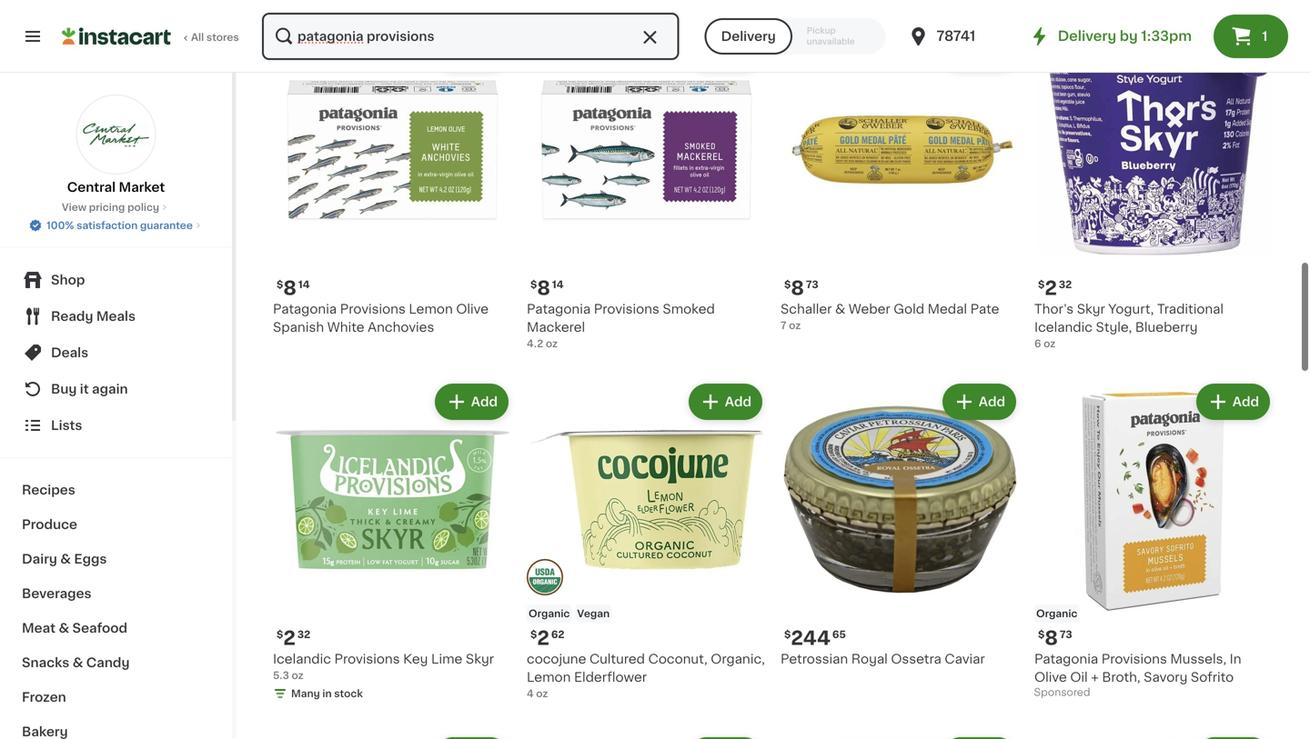 Task type: vqa. For each thing, say whether or not it's contained in the screenshot.
'Add' related to cocojune Cultured Coconut, Organic, Lemon Elderflower
yes



Task type: locate. For each thing, give the bounding box(es) containing it.
yogurt,
[[1109, 303, 1154, 316]]

2 up 5.3
[[283, 629, 296, 648]]

patagonia inside patagonia provisions lemon olive spanish white anchovies
[[273, 303, 337, 316]]

2 for thor's skyr yogurt, traditional icelandic style, blueberry
[[1045, 279, 1057, 298]]

$ 8 14
[[277, 279, 310, 298], [531, 279, 564, 298]]

oz inside schaller & weber gold medal pate 7 oz
[[789, 321, 801, 331]]

100%
[[47, 221, 74, 231]]

0 vertical spatial $ 8 73
[[785, 279, 819, 298]]

2 14 from the left
[[552, 280, 564, 290]]

$ inside "$ 2 62"
[[531, 630, 537, 640]]

product group containing 244
[[781, 380, 1020, 669]]

provisions up stock
[[334, 653, 400, 666]]

73 up schaller
[[806, 280, 819, 290]]

buy it again
[[51, 383, 128, 396]]

meat & seafood
[[22, 623, 127, 635]]

73
[[806, 280, 819, 290], [1060, 630, 1073, 640]]

8 up spanish
[[283, 279, 297, 298]]

central
[[67, 181, 116, 194]]

view pricing policy
[[62, 202, 159, 213]]

62
[[551, 630, 565, 640]]

0 vertical spatial icelandic
[[1035, 321, 1093, 334]]

1 vertical spatial olive
[[1035, 672, 1067, 684]]

$ 8 73 for schaller & weber gold medal pate
[[785, 279, 819, 298]]

snacks
[[22, 657, 69, 670]]

1 vertical spatial 32
[[297, 630, 311, 640]]

$ up petrossian
[[785, 630, 791, 640]]

skyr right lime
[[466, 653, 494, 666]]

78741 button
[[908, 11, 1017, 62]]

1
[[1263, 30, 1268, 43]]

4.2
[[527, 339, 544, 349]]

cocojune
[[527, 653, 586, 666]]

lists
[[51, 420, 82, 432]]

14
[[298, 280, 310, 290], [552, 280, 564, 290]]

skyr
[[1077, 303, 1106, 316], [466, 653, 494, 666]]

skyr inside icelandic provisions key lime skyr 5.3 oz
[[466, 653, 494, 666]]

1 vertical spatial 73
[[1060, 630, 1073, 640]]

add
[[471, 46, 498, 58], [725, 46, 752, 58], [1233, 46, 1260, 58], [471, 396, 498, 409], [725, 396, 752, 409], [979, 396, 1006, 409], [1233, 396, 1260, 409]]

add for petrossian royal ossetra caviar
[[979, 396, 1006, 409]]

thor's
[[1035, 303, 1074, 316]]

provisions
[[340, 303, 406, 316], [594, 303, 660, 316], [334, 653, 400, 666], [1102, 653, 1168, 666]]

& inside schaller & weber gold medal pate 7 oz
[[835, 303, 846, 316]]

add for patagonia provisions lemon olive spanish white anchovies
[[471, 46, 498, 58]]

8 for schaller & weber gold medal pate
[[791, 279, 804, 298]]

2 $ 8 14 from the left
[[531, 279, 564, 298]]

add button inside "product" 'group'
[[944, 386, 1015, 419]]

1 organic from the left
[[529, 609, 570, 619]]

0 vertical spatial 32
[[1059, 280, 1072, 290]]

& left weber
[[835, 303, 846, 316]]

vegan
[[577, 609, 610, 619]]

5.3
[[273, 671, 289, 681]]

& left eggs
[[60, 553, 71, 566]]

produce
[[22, 519, 77, 532]]

32 for icelandic provisions key lime skyr
[[297, 630, 311, 640]]

add inside "product" 'group'
[[979, 396, 1006, 409]]

0 horizontal spatial 73
[[806, 280, 819, 290]]

0 horizontal spatial 32
[[297, 630, 311, 640]]

8 up the 'mackerel'
[[537, 279, 551, 298]]

provisions inside patagonia provisions smoked mackerel 4.2 oz
[[594, 303, 660, 316]]

oz right 4
[[536, 689, 548, 699]]

icelandic up 5.3
[[273, 653, 331, 666]]

$ up schaller
[[785, 280, 791, 290]]

$ for icelandic provisions key lime skyr
[[277, 630, 283, 640]]

buy
[[51, 383, 77, 396]]

2 organic from the left
[[1037, 609, 1078, 619]]

dairy
[[22, 553, 57, 566]]

$ 8 73
[[785, 279, 819, 298], [1038, 629, 1073, 648]]

32 up 'thor's'
[[1059, 280, 1072, 290]]

0 vertical spatial $ 2 32
[[1038, 279, 1072, 298]]

1 vertical spatial lemon
[[527, 672, 571, 684]]

$ for patagonia provisions lemon olive spanish white anchovies
[[277, 280, 283, 290]]

sofrito
[[1191, 672, 1234, 684]]

view pricing policy link
[[62, 200, 170, 215]]

patagonia up the 'mackerel'
[[527, 303, 591, 316]]

market
[[119, 181, 165, 194]]

add button for cocojune cultured coconut, organic, lemon elderflower
[[691, 386, 761, 419]]

add button for petrossian royal ossetra caviar
[[944, 386, 1015, 419]]

icelandic down 'thor's'
[[1035, 321, 1093, 334]]

1 horizontal spatial organic
[[1037, 609, 1078, 619]]

1 vertical spatial skyr
[[466, 653, 494, 666]]

$ 8 14 for patagonia provisions smoked mackerel
[[531, 279, 564, 298]]

73 up oil
[[1060, 630, 1073, 640]]

organic up 62
[[529, 609, 570, 619]]

1 horizontal spatial lemon
[[527, 672, 571, 684]]

1 horizontal spatial skyr
[[1077, 303, 1106, 316]]

$ up spanish
[[277, 280, 283, 290]]

gold
[[894, 303, 925, 316]]

1 horizontal spatial delivery
[[1058, 30, 1117, 43]]

1 vertical spatial icelandic
[[273, 653, 331, 666]]

0 vertical spatial olive
[[456, 303, 489, 316]]

0 horizontal spatial icelandic
[[273, 653, 331, 666]]

delivery button
[[705, 18, 793, 55]]

all
[[191, 32, 204, 42]]

delivery for delivery by 1:33pm
[[1058, 30, 1117, 43]]

100% satisfaction guarantee
[[47, 221, 193, 231]]

2 left 62
[[537, 629, 550, 648]]

provisions left smoked
[[594, 303, 660, 316]]

by
[[1120, 30, 1138, 43]]

$ inside $ 244 65
[[785, 630, 791, 640]]

delivery for delivery
[[721, 30, 776, 43]]

elderflower
[[574, 672, 647, 684]]

provisions inside "patagonia provisions mussels, in olive oil + broth, savory sofrito"
[[1102, 653, 1168, 666]]

& left candy
[[73, 657, 83, 670]]

$ for patagonia provisions mussels, in olive oil + broth, savory sofrito
[[1038, 630, 1045, 640]]

$ 8 14 up spanish
[[277, 279, 310, 298]]

0 horizontal spatial delivery
[[721, 30, 776, 43]]

patagonia up spanish
[[273, 303, 337, 316]]

8 up sponsored badge image
[[1045, 629, 1058, 648]]

delivery by 1:33pm link
[[1029, 25, 1192, 47]]

2 up 'thor's'
[[1045, 279, 1057, 298]]

& for snacks
[[73, 657, 83, 670]]

$ 8 73 up oil
[[1038, 629, 1073, 648]]

0 horizontal spatial 14
[[298, 280, 310, 290]]

1 horizontal spatial icelandic
[[1035, 321, 1093, 334]]

patagonia inside patagonia provisions smoked mackerel 4.2 oz
[[527, 303, 591, 316]]

$ for patagonia provisions smoked mackerel
[[531, 280, 537, 290]]

1 horizontal spatial 32
[[1059, 280, 1072, 290]]

0 vertical spatial skyr
[[1077, 303, 1106, 316]]

organic up oil
[[1037, 609, 1078, 619]]

add for patagonia provisions smoked mackerel
[[725, 46, 752, 58]]

$ for petrossian royal ossetra caviar
[[785, 630, 791, 640]]

delivery inside button
[[721, 30, 776, 43]]

icelandic inside "thor's skyr yogurt, traditional icelandic style, blueberry 6 oz"
[[1035, 321, 1093, 334]]

0 vertical spatial 73
[[806, 280, 819, 290]]

olive inside patagonia provisions lemon olive spanish white anchovies
[[456, 303, 489, 316]]

icelandic inside icelandic provisions key lime skyr 5.3 oz
[[273, 653, 331, 666]]

$ 2 32 up 5.3
[[277, 629, 311, 648]]

32
[[1059, 280, 1072, 290], [297, 630, 311, 640]]

it
[[80, 383, 89, 396]]

$ 2 62
[[531, 629, 565, 648]]

service type group
[[705, 18, 886, 55]]

1 vertical spatial $ 8 73
[[1038, 629, 1073, 648]]

provisions for mussels,
[[1102, 653, 1168, 666]]

ossetra
[[891, 653, 942, 666]]

traditional
[[1158, 303, 1224, 316]]

skyr up style, at the top
[[1077, 303, 1106, 316]]

& right meat
[[59, 623, 69, 635]]

oz right 4.2
[[546, 339, 558, 349]]

patagonia inside "patagonia provisions mussels, in olive oil + broth, savory sofrito"
[[1035, 653, 1099, 666]]

coconut,
[[649, 653, 708, 666]]

lemon up "anchovies"
[[409, 303, 453, 316]]

2 for cocojune cultured coconut, organic, lemon elderflower
[[537, 629, 550, 648]]

0 horizontal spatial olive
[[456, 303, 489, 316]]

$ 2 32 for thor's skyr yogurt, traditional icelandic style, blueberry
[[1038, 279, 1072, 298]]

cocojune cultured coconut, organic, lemon elderflower 4 oz
[[527, 653, 765, 699]]

provisions inside patagonia provisions lemon olive spanish white anchovies
[[340, 303, 406, 316]]

patagonia up oil
[[1035, 653, 1099, 666]]

sponsored badge image
[[1035, 689, 1090, 699]]

item badge image
[[527, 560, 563, 596]]

provisions for key
[[334, 653, 400, 666]]

organic
[[529, 609, 570, 619], [1037, 609, 1078, 619]]

0 vertical spatial lemon
[[409, 303, 453, 316]]

caviar
[[945, 653, 985, 666]]

spanish
[[273, 321, 324, 334]]

1 14 from the left
[[298, 280, 310, 290]]

&
[[835, 303, 846, 316], [60, 553, 71, 566], [59, 623, 69, 635], [73, 657, 83, 670]]

1 horizontal spatial 2
[[537, 629, 550, 648]]

produce link
[[11, 508, 221, 542]]

add button for patagonia provisions lemon olive spanish white anchovies
[[437, 35, 507, 68]]

buy it again link
[[11, 371, 221, 408]]

1 horizontal spatial olive
[[1035, 672, 1067, 684]]

add button
[[437, 35, 507, 68], [691, 35, 761, 68], [1198, 35, 1269, 68], [437, 386, 507, 419], [691, 386, 761, 419], [944, 386, 1015, 419], [1198, 386, 1269, 419]]

$ up the 'mackerel'
[[531, 280, 537, 290]]

oz right the 6
[[1044, 339, 1056, 349]]

dairy & eggs link
[[11, 542, 221, 577]]

snacks & candy
[[22, 657, 130, 670]]

2
[[1045, 279, 1057, 298], [283, 629, 296, 648], [537, 629, 550, 648]]

8
[[283, 279, 297, 298], [537, 279, 551, 298], [791, 279, 804, 298], [1045, 629, 1058, 648]]

None search field
[[260, 11, 681, 62]]

patagonia
[[273, 303, 337, 316], [527, 303, 591, 316], [1035, 653, 1099, 666]]

0 horizontal spatial 2
[[283, 629, 296, 648]]

stores
[[207, 32, 239, 42]]

provisions up white
[[340, 303, 406, 316]]

0 horizontal spatial organic
[[529, 609, 570, 619]]

32 up many
[[297, 630, 311, 640]]

0 horizontal spatial $ 8 14
[[277, 279, 310, 298]]

icelandic
[[1035, 321, 1093, 334], [273, 653, 331, 666]]

$ 8 73 up schaller
[[785, 279, 819, 298]]

style,
[[1096, 321, 1132, 334]]

lemon inside cocojune cultured coconut, organic, lemon elderflower 4 oz
[[527, 672, 571, 684]]

$ 244 65
[[785, 629, 846, 648]]

schaller
[[781, 303, 832, 316]]

skyr inside "thor's skyr yogurt, traditional icelandic style, blueberry 6 oz"
[[1077, 303, 1106, 316]]

1 horizontal spatial $ 8 14
[[531, 279, 564, 298]]

lemon
[[409, 303, 453, 316], [527, 672, 571, 684]]

2 horizontal spatial 2
[[1045, 279, 1057, 298]]

0 horizontal spatial $ 2 32
[[277, 629, 311, 648]]

1 horizontal spatial $ 2 32
[[1038, 279, 1072, 298]]

provisions inside icelandic provisions key lime skyr 5.3 oz
[[334, 653, 400, 666]]

stock
[[334, 689, 363, 699]]

lemon down cocojune
[[527, 672, 571, 684]]

2 horizontal spatial patagonia
[[1035, 653, 1099, 666]]

0 horizontal spatial $ 8 73
[[785, 279, 819, 298]]

$ 2 32 up 'thor's'
[[1038, 279, 1072, 298]]

1 horizontal spatial $ 8 73
[[1038, 629, 1073, 648]]

$ left 62
[[531, 630, 537, 640]]

0 horizontal spatial skyr
[[466, 653, 494, 666]]

smoked
[[663, 303, 715, 316]]

0 horizontal spatial lemon
[[409, 303, 453, 316]]

$ 8 14 up the 'mackerel'
[[531, 279, 564, 298]]

add for thor's skyr yogurt, traditional icelandic style, blueberry
[[1233, 46, 1260, 58]]

$ up 'thor's'
[[1038, 280, 1045, 290]]

$ up 5.3
[[277, 630, 283, 640]]

oz inside patagonia provisions smoked mackerel 4.2 oz
[[546, 339, 558, 349]]

petrossian royal ossetra caviar
[[781, 653, 985, 666]]

14 for patagonia provisions smoked mackerel
[[552, 280, 564, 290]]

1 $ 8 14 from the left
[[277, 279, 310, 298]]

8 up schaller
[[791, 279, 804, 298]]

product group
[[273, 30, 512, 337], [527, 30, 766, 351], [781, 30, 1020, 333], [1035, 30, 1274, 351], [273, 380, 512, 705], [527, 380, 766, 702], [781, 380, 1020, 669], [1035, 380, 1274, 704], [273, 734, 512, 740], [527, 734, 766, 740], [781, 734, 1020, 740], [1035, 734, 1274, 740]]

provisions up broth,
[[1102, 653, 1168, 666]]

lists link
[[11, 408, 221, 444]]

14 up spanish
[[298, 280, 310, 290]]

4
[[527, 689, 534, 699]]

$ up sponsored badge image
[[1038, 630, 1045, 640]]

$ 2 32 for icelandic provisions key lime skyr
[[277, 629, 311, 648]]

1 horizontal spatial 73
[[1060, 630, 1073, 640]]

central market logo image
[[76, 95, 156, 175]]

many
[[291, 689, 320, 699]]

organic for organic vegan
[[529, 609, 570, 619]]

patagonia for white
[[273, 303, 337, 316]]

oz right 7
[[789, 321, 801, 331]]

1 horizontal spatial patagonia
[[527, 303, 591, 316]]

ready meals button
[[11, 299, 221, 335]]

1 vertical spatial $ 2 32
[[277, 629, 311, 648]]

all stores
[[191, 32, 239, 42]]

olive
[[456, 303, 489, 316], [1035, 672, 1067, 684]]

patagonia for oil
[[1035, 653, 1099, 666]]

delivery
[[1058, 30, 1117, 43], [721, 30, 776, 43]]

mussels,
[[1171, 653, 1227, 666]]

lemon inside patagonia provisions lemon olive spanish white anchovies
[[409, 303, 453, 316]]

0 horizontal spatial patagonia
[[273, 303, 337, 316]]

14 up the 'mackerel'
[[552, 280, 564, 290]]

1 horizontal spatial 14
[[552, 280, 564, 290]]

oz right 5.3
[[292, 671, 304, 681]]



Task type: describe. For each thing, give the bounding box(es) containing it.
& for meat
[[59, 623, 69, 635]]

oz inside icelandic provisions key lime skyr 5.3 oz
[[292, 671, 304, 681]]

icelandic provisions key lime skyr 5.3 oz
[[273, 653, 494, 681]]

oz inside cocojune cultured coconut, organic, lemon elderflower 4 oz
[[536, 689, 548, 699]]

oz inside "thor's skyr yogurt, traditional icelandic style, blueberry 6 oz"
[[1044, 339, 1056, 349]]

dairy & eggs
[[22, 553, 107, 566]]

deals
[[51, 347, 88, 359]]

2 for icelandic provisions key lime skyr
[[283, 629, 296, 648]]

provisions for lemon
[[340, 303, 406, 316]]

8 for patagonia provisions lemon olive spanish white anchovies
[[283, 279, 297, 298]]

organic,
[[711, 653, 765, 666]]

blueberry
[[1136, 321, 1198, 334]]

1:33pm
[[1142, 30, 1192, 43]]

seafood
[[72, 623, 127, 635]]

patagonia provisions smoked mackerel 4.2 oz
[[527, 303, 715, 349]]

14 for patagonia provisions lemon olive spanish white anchovies
[[298, 280, 310, 290]]

$ 8 14 for patagonia provisions lemon olive spanish white anchovies
[[277, 279, 310, 298]]

recipes
[[22, 484, 75, 497]]

view
[[62, 202, 87, 213]]

savory
[[1144, 672, 1188, 684]]

& for schaller
[[835, 303, 846, 316]]

satisfaction
[[77, 221, 138, 231]]

cultured
[[590, 653, 645, 666]]

royal
[[852, 653, 888, 666]]

lime
[[431, 653, 463, 666]]

ready
[[51, 310, 93, 323]]

instacart logo image
[[62, 25, 171, 47]]

deals link
[[11, 335, 221, 371]]

patagonia for oz
[[527, 303, 591, 316]]

8 for patagonia provisions mussels, in olive oil + broth, savory sofrito
[[1045, 629, 1058, 648]]

frozen
[[22, 692, 66, 704]]

thor's skyr yogurt, traditional icelandic style, blueberry 6 oz
[[1035, 303, 1224, 349]]

snacks & candy link
[[11, 646, 221, 681]]

olive inside "patagonia provisions mussels, in olive oil + broth, savory sofrito"
[[1035, 672, 1067, 684]]

$ for schaller & weber gold medal pate
[[785, 280, 791, 290]]

244
[[791, 629, 831, 648]]

Search field
[[262, 13, 680, 60]]

guarantee
[[140, 221, 193, 231]]

many in stock
[[291, 689, 363, 699]]

central market link
[[67, 95, 165, 197]]

eggs
[[74, 553, 107, 566]]

$ for thor's skyr yogurt, traditional icelandic style, blueberry
[[1038, 280, 1045, 290]]

add for cocojune cultured coconut, organic, lemon elderflower
[[725, 396, 752, 409]]

$ 8 73 for patagonia provisions mussels, in olive oil + broth, savory sofrito
[[1038, 629, 1073, 648]]

ready meals link
[[11, 299, 221, 335]]

delivery by 1:33pm
[[1058, 30, 1192, 43]]

73 for schaller & weber gold medal pate
[[806, 280, 819, 290]]

provisions for smoked
[[594, 303, 660, 316]]

recipes link
[[11, 473, 221, 508]]

bakery link
[[11, 715, 221, 740]]

1 button
[[1214, 15, 1289, 58]]

100% satisfaction guarantee button
[[28, 215, 204, 233]]

beverages
[[22, 588, 92, 601]]

patagonia provisions lemon olive spanish white anchovies
[[273, 303, 489, 334]]

32 for thor's skyr yogurt, traditional icelandic style, blueberry
[[1059, 280, 1072, 290]]

mackerel
[[527, 321, 585, 334]]

policy
[[127, 202, 159, 213]]

& for dairy
[[60, 553, 71, 566]]

meat & seafood link
[[11, 612, 221, 646]]

candy
[[86, 657, 130, 670]]

pate
[[971, 303, 1000, 316]]

anchovies
[[368, 321, 434, 334]]

broth,
[[1102, 672, 1141, 684]]

65
[[833, 630, 846, 640]]

organic vegan
[[529, 609, 610, 619]]

white
[[327, 321, 365, 334]]

in
[[322, 689, 332, 699]]

6
[[1035, 339, 1042, 349]]

shop link
[[11, 262, 221, 299]]

key
[[403, 653, 428, 666]]

meals
[[96, 310, 136, 323]]

add button for thor's skyr yogurt, traditional icelandic style, blueberry
[[1198, 35, 1269, 68]]

73 for patagonia provisions mussels, in olive oil + broth, savory sofrito
[[1060, 630, 1073, 640]]

7
[[781, 321, 787, 331]]

medal
[[928, 303, 967, 316]]

pricing
[[89, 202, 125, 213]]

add button for patagonia provisions smoked mackerel
[[691, 35, 761, 68]]

+
[[1091, 672, 1099, 684]]

8 for patagonia provisions smoked mackerel
[[537, 279, 551, 298]]

patagonia provisions mussels, in olive oil + broth, savory sofrito
[[1035, 653, 1242, 684]]

weber
[[849, 303, 891, 316]]

shop
[[51, 274, 85, 287]]

in
[[1230, 653, 1242, 666]]

again
[[92, 383, 128, 396]]

$ for cocojune cultured coconut, organic, lemon elderflower
[[531, 630, 537, 640]]

organic for organic
[[1037, 609, 1078, 619]]

petrossian
[[781, 653, 848, 666]]

frozen link
[[11, 681, 221, 715]]

add for icelandic provisions key lime skyr
[[471, 396, 498, 409]]

ready meals
[[51, 310, 136, 323]]

add button for icelandic provisions key lime skyr
[[437, 386, 507, 419]]

central market
[[67, 181, 165, 194]]



